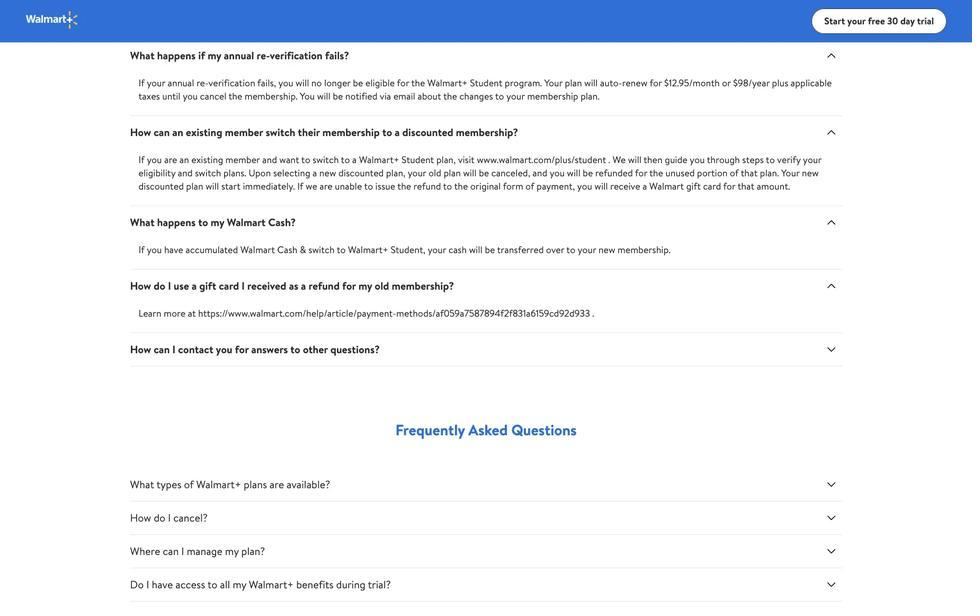 Task type: describe. For each thing, give the bounding box(es) containing it.
what for what happens to my walmart cash?
[[130, 215, 155, 229]]

for right "renew"
[[650, 76, 662, 90]]

www.walmart.com/plus/student
[[477, 153, 606, 166]]

asked
[[468, 420, 508, 440]]

1 horizontal spatial plan
[[444, 166, 461, 180]]

membership inside the "if your annual re-verification fails, you will no longer be eligible for the walmart+ student program. your plan will auto-renew for $12.95/month or $98/year plus applicable taxes until you cancel the membership. you will be notified via email about the changes to your membership plan."
[[527, 90, 578, 103]]

via
[[380, 90, 391, 103]]

until
[[162, 90, 180, 103]]

payment,
[[537, 180, 575, 193]]

frequently asked questions
[[395, 420, 577, 440]]

steps
[[742, 153, 764, 166]]

my right all
[[233, 577, 246, 592]]

walmart inside if you are an existing member and want to switch to a walmart+ student plan, visit www.walmart.com/plus/student . we will then guide you through steps to verify your eligibility and switch plans. upon selecting a new discounted plan, your old plan will be canceled, and you will be refunded for the unused portion of that plan. your new discounted plan will start immediately. if we are unable to issue the refund to the original form of payment, you will receive a walmart gift card for that amount.
[[649, 180, 684, 193]]

form
[[503, 180, 523, 193]]

happens for if
[[157, 48, 196, 63]]

start your free 30 day trial
[[824, 14, 934, 27]]

member inside if you are an existing member and want to switch to a walmart+ student plan, visit www.walmart.com/plus/student . we will then guide you through steps to verify your eligibility and switch plans. upon selecting a new discounted plan, your old plan will be canceled, and you will be refunded for the unused portion of that plan. your new discounted plan will start immediately. if we are unable to issue the refund to the original form of payment, you will receive a walmart gift card for that amount.
[[225, 153, 260, 166]]

eligibility
[[139, 166, 175, 180]]

0 horizontal spatial of
[[184, 477, 194, 492]]

do i have access to all my walmart+ benefits during trial?
[[130, 577, 391, 592]]

to right over
[[567, 243, 575, 256]]

https://www.walmart.com/help/article/payment-
[[198, 307, 396, 320]]

selecting
[[273, 166, 310, 180]]

manage
[[187, 544, 223, 558]]

1 horizontal spatial and
[[262, 153, 277, 166]]

the right about on the left
[[443, 90, 457, 103]]

plan?
[[241, 544, 265, 558]]

unable
[[335, 180, 362, 193]]

to left original
[[443, 180, 452, 193]]

unused
[[666, 166, 695, 180]]

changes
[[459, 90, 493, 103]]

we
[[306, 180, 317, 193]]

will left refunded
[[567, 166, 581, 180]]

we
[[613, 153, 626, 166]]

will right the you
[[317, 90, 331, 103]]

0 horizontal spatial old
[[375, 279, 389, 293]]

what happens if my annual re-verification fails?
[[130, 48, 349, 63]]

2 horizontal spatial of
[[730, 166, 739, 180]]

the right the via
[[411, 76, 425, 90]]

1 horizontal spatial of
[[526, 180, 534, 193]]

original
[[470, 180, 501, 193]]

will left the no at the top
[[296, 76, 309, 90]]

a right selecting
[[313, 166, 317, 180]]

how for how do i use a gift card i received as a refund for my old membership?
[[130, 279, 151, 293]]

how can an existing member switch their membership to a discounted membership?
[[130, 125, 518, 139]]

do
[[130, 577, 144, 592]]

the left unused
[[650, 166, 663, 180]]

1 horizontal spatial discounted
[[339, 166, 384, 180]]

to down the via
[[382, 125, 392, 139]]

for up 'learn more at https://www.walmart.com/help/article/payment-methods/af059a7587894f2f831a6159cd92d933 .'
[[342, 279, 356, 293]]

fails,
[[257, 76, 276, 90]]

how do i cancel? image
[[825, 512, 838, 525]]

questions
[[511, 420, 577, 440]]

during
[[336, 577, 366, 592]]

a down email
[[395, 125, 400, 139]]

start
[[824, 14, 845, 27]]

for right the via
[[397, 76, 409, 90]]

verify
[[777, 153, 801, 166]]

plan. inside the "if your annual re-verification fails, you will no longer be eligible for the walmart+ student program. your plan will auto-renew for $12.95/month or $98/year plus applicable taxes until you cancel the membership. you will be notified via email about the changes to your membership plan."
[[581, 90, 600, 103]]

to right &
[[337, 243, 346, 256]]

trial?
[[368, 577, 391, 592]]

notified
[[345, 90, 378, 103]]

your inside if you are an existing member and want to switch to a walmart+ student plan, visit www.walmart.com/plus/student . we will then guide you through steps to verify your eligibility and switch plans. upon selecting a new discounted plan, your old plan will be canceled, and you will be refunded for the unused portion of that plan. your new discounted plan will start immediately. if we are unable to issue the refund to the original form of payment, you will receive a walmart gift card for that amount.
[[781, 166, 800, 180]]

my left plan?
[[225, 544, 239, 558]]

existing inside if you are an existing member and want to switch to a walmart+ student plan, visit www.walmart.com/plus/student . we will then guide you through steps to verify your eligibility and switch plans. upon selecting a new discounted plan, your old plan will be canceled, and you will be refunded for the unused portion of that plan. your new discounted plan will start immediately. if we are unable to issue the refund to the original form of payment, you will receive a walmart gift card for that amount.
[[191, 153, 223, 166]]

walmart+ inside the "if your annual re-verification fails, you will no longer be eligible for the walmart+ student program. your plan will auto-renew for $12.95/month or $98/year plus applicable taxes until you cancel the membership. you will be notified via email about the changes to your membership plan."
[[427, 76, 468, 90]]

student,
[[391, 243, 425, 256]]

1 vertical spatial are
[[320, 180, 333, 193]]

to up unable
[[341, 153, 350, 166]]

w+ image
[[25, 10, 79, 29]]

switch left the "start"
[[195, 166, 221, 180]]

upon
[[249, 166, 271, 180]]

old inside if you are an existing member and want to switch to a walmart+ student plan, visit www.walmart.com/plus/student . we will then guide you through steps to verify your eligibility and switch plans. upon selecting a new discounted plan, your old plan will be canceled, and you will be refunded for the unused portion of that plan. your new discounted plan will start immediately. if we are unable to issue the refund to the original form of payment, you will receive a walmart gift card for that amount.
[[429, 166, 441, 180]]

all
[[220, 577, 230, 592]]

issue
[[375, 180, 395, 193]]

how do i cancel?
[[130, 511, 208, 525]]

the right issue on the left of the page
[[398, 180, 411, 193]]

plan. inside if you are an existing member and want to switch to a walmart+ student plan, visit www.walmart.com/plus/student . we will then guide you through steps to verify your eligibility and switch plans. upon selecting a new discounted plan, your old plan will be canceled, and you will be refunded for the unused portion of that plan. your new discounted plan will start immediately. if we are unable to issue the refund to the original form of payment, you will receive a walmart gift card for that amount.
[[760, 166, 779, 180]]

taxes
[[139, 90, 160, 103]]

switch right &
[[308, 243, 335, 256]]

walmart+ left student, on the top left
[[348, 243, 388, 256]]

their
[[298, 125, 320, 139]]

for down through
[[723, 180, 736, 193]]

to right want
[[301, 153, 310, 166]]

if
[[198, 48, 205, 63]]

methods/af059a7587894f2f831a6159cd92d933
[[396, 307, 590, 320]]

plans
[[244, 477, 267, 492]]

0 horizontal spatial plan,
[[386, 166, 406, 180]]

canceled,
[[491, 166, 530, 180]]

learn more at https://www.walmart.com/help/article/payment-methods/af059a7587894f2f831a6159cd92d933 .
[[139, 307, 594, 320]]

1 vertical spatial membership.
[[618, 243, 671, 256]]

or
[[722, 76, 731, 90]]

plan inside the "if your annual re-verification fails, you will no longer be eligible for the walmart+ student program. your plan will auto-renew for $12.95/month or $98/year plus applicable taxes until you cancel the membership. you will be notified via email about the changes to your membership plan."
[[565, 76, 582, 90]]

a right as
[[301, 279, 306, 293]]

&
[[300, 243, 306, 256]]

will left the "start"
[[206, 180, 219, 193]]

i for contact
[[172, 342, 176, 357]]

walmart for cash
[[240, 243, 275, 256]]

questions?
[[330, 342, 380, 357]]

my up 'learn more at https://www.walmart.com/help/article/payment-methods/af059a7587894f2f831a6159cd92d933 .'
[[359, 279, 372, 293]]

do i have access to all my walmart+ benefits during trial? image
[[825, 579, 838, 591]]

that right through
[[741, 166, 758, 180]]

a up unable
[[352, 153, 357, 166]]

an inside if you are an existing member and want to switch to a walmart+ student plan, visit www.walmart.com/plus/student . we will then guide you through steps to verify your eligibility and switch plans. upon selecting a new discounted plan, your old plan will be canceled, and you will be refunded for the unused portion of that plan. your new discounted plan will start immediately. if we are unable to issue the refund to the original form of payment, you will receive a walmart gift card for that amount.
[[180, 153, 189, 166]]

learn
[[139, 307, 161, 320]]

a right "use"
[[192, 279, 197, 293]]

where
[[130, 544, 160, 558]]

program.
[[505, 76, 542, 90]]

re- inside the "if your annual re-verification fails, you will no longer be eligible for the walmart+ student program. your plan will auto-renew for $12.95/month or $98/year plus applicable taxes until you cancel the membership. you will be notified via email about the changes to your membership plan."
[[197, 76, 209, 90]]

renew
[[622, 76, 648, 90]]

cancel
[[200, 90, 226, 103]]

my right if
[[208, 48, 221, 63]]

you
[[300, 90, 315, 103]]

if you have accumulated walmart cash & switch to walmart+ student, your cash will be transferred over to your new membership.
[[139, 243, 671, 256]]

switch down how can an existing member switch their membership to a discounted membership?
[[313, 153, 339, 166]]

about
[[418, 90, 441, 103]]

how for how can an existing member switch their membership to a discounted membership?
[[130, 125, 151, 139]]

want
[[279, 153, 299, 166]]

i left received in the top of the page
[[242, 279, 245, 293]]

that down 'steps'
[[738, 180, 755, 193]]

as
[[289, 279, 298, 293]]

if for how can an existing member switch their membership to a discounted membership?
[[139, 153, 145, 166]]

walmart for cash?
[[227, 215, 266, 229]]

cash
[[277, 243, 298, 256]]

auto-
[[600, 76, 622, 90]]

to left issue on the left of the page
[[364, 180, 373, 193]]

0 horizontal spatial new
[[319, 166, 336, 180]]

1 horizontal spatial annual
[[224, 48, 254, 63]]

to left other
[[290, 342, 300, 357]]

then
[[644, 153, 663, 166]]

student inside if you are an existing member and want to switch to a walmart+ student plan, visit www.walmart.com/plus/student . we will then guide you through steps to verify your eligibility and switch plans. upon selecting a new discounted plan, your old plan will be canceled, and you will be refunded for the unused portion of that plan. your new discounted plan will start immediately. if we are unable to issue the refund to the original form of payment, you will receive a walmart gift card for that amount.
[[402, 153, 434, 166]]

cash?
[[268, 215, 296, 229]]

applicable
[[791, 76, 832, 90]]

0 vertical spatial re-
[[257, 48, 270, 63]]

cash
[[449, 243, 467, 256]]

how can i contact you for answers to other questions?
[[130, 342, 380, 357]]

received
[[247, 279, 286, 293]]

1 horizontal spatial are
[[270, 477, 284, 492]]

types
[[157, 477, 181, 492]]

transferred
[[497, 243, 544, 256]]

happens for to
[[157, 215, 196, 229]]

0 vertical spatial an
[[172, 125, 183, 139]]



Task type: vqa. For each thing, say whether or not it's contained in the screenshot.
Dimensions
no



Task type: locate. For each thing, give the bounding box(es) containing it.
1 vertical spatial membership
[[322, 125, 380, 139]]

member up plans.
[[225, 125, 263, 139]]

can for existing
[[154, 125, 170, 139]]

0 horizontal spatial and
[[178, 166, 193, 180]]

what left types
[[130, 477, 154, 492]]

to inside the "if your annual re-verification fails, you will no longer be eligible for the walmart+ student program. your plan will auto-renew for $12.95/month or $98/year plus applicable taxes until you cancel the membership. you will be notified via email about the changes to your membership plan."
[[495, 90, 504, 103]]

0 vertical spatial refund
[[414, 180, 441, 193]]

0 vertical spatial membership.
[[245, 90, 298, 103]]

student inside the "if your annual re-verification fails, you will no longer be eligible for the walmart+ student program. your plan will auto-renew for $12.95/month or $98/year plus applicable taxes until you cancel the membership. you will be notified via email about the changes to your membership plan."
[[470, 76, 503, 90]]

1 horizontal spatial old
[[429, 166, 441, 180]]

of right types
[[184, 477, 194, 492]]

1 horizontal spatial plan.
[[760, 166, 779, 180]]

can down until
[[154, 125, 170, 139]]

plans.
[[223, 166, 246, 180]]

visit
[[458, 153, 475, 166]]

0 vertical spatial membership
[[527, 90, 578, 103]]

2 vertical spatial can
[[163, 544, 179, 558]]

frequently
[[395, 420, 465, 440]]

have right "do"
[[152, 577, 173, 592]]

2 horizontal spatial new
[[802, 166, 819, 180]]

if you are an existing member and want to switch to a walmart+ student plan, visit www.walmart.com/plus/student . we will then guide you through steps to verify your eligibility and switch plans. upon selecting a new discounted plan, your old plan will be canceled, and you will be refunded for the unused portion of that plan. your new discounted plan will start immediately. if we are unable to issue the refund to the original form of payment, you will receive a walmart gift card for that amount.
[[139, 153, 822, 193]]

new right verify
[[802, 166, 819, 180]]

1 horizontal spatial gift
[[686, 180, 701, 193]]

0 horizontal spatial annual
[[168, 76, 194, 90]]

1 vertical spatial verification
[[209, 76, 255, 90]]

will left auto-
[[584, 76, 598, 90]]

do left cancel?
[[154, 511, 165, 525]]

0 horizontal spatial membership?
[[392, 279, 454, 293]]

plan.
[[581, 90, 600, 103], [760, 166, 779, 180]]

start your free 30 day trial button
[[812, 8, 947, 34]]

1 vertical spatial student
[[402, 153, 434, 166]]

1 vertical spatial .
[[592, 307, 594, 320]]

plan. left auto-
[[581, 90, 600, 103]]

how can an existing member switch their membership to a discounted membership? image
[[825, 126, 838, 139]]

i for use
[[168, 279, 171, 293]]

0 vertical spatial have
[[164, 243, 183, 256]]

1 horizontal spatial plan,
[[436, 153, 456, 166]]

1 horizontal spatial .
[[609, 153, 610, 166]]

3 what from the top
[[130, 477, 154, 492]]

0 vertical spatial annual
[[224, 48, 254, 63]]

i for manage
[[181, 544, 184, 558]]

1 horizontal spatial new
[[599, 243, 615, 256]]

what types of walmart+ plans are available?
[[130, 477, 330, 492]]

do for use
[[154, 279, 165, 293]]

membership? up visit
[[456, 125, 518, 139]]

how for how do i cancel?
[[130, 511, 151, 525]]

what for what happens if my annual re-verification fails?
[[130, 48, 155, 63]]

be left notified
[[333, 90, 343, 103]]

3 how from the top
[[130, 342, 151, 357]]

4 how from the top
[[130, 511, 151, 525]]

use
[[174, 279, 189, 293]]

can for contact
[[154, 342, 170, 357]]

through
[[707, 153, 740, 166]]

be right longer at the top left of the page
[[353, 76, 363, 90]]

at
[[188, 307, 196, 320]]

plan, left visit
[[436, 153, 456, 166]]

old up 'learn more at https://www.walmart.com/help/article/payment-methods/af059a7587894f2f831a6159cd92d933 .'
[[375, 279, 389, 293]]

membership. inside the "if your annual re-verification fails, you will no longer be eligible for the walmart+ student program. your plan will auto-renew for $12.95/month or $98/year plus applicable taxes until you cancel the membership. you will be notified via email about the changes to your membership plan."
[[245, 90, 298, 103]]

and right canceled,
[[533, 166, 547, 180]]

what types of walmart+ plans are available? image
[[825, 478, 838, 491]]

0 vertical spatial what
[[130, 48, 155, 63]]

0 vertical spatial your
[[544, 76, 563, 90]]

amount.
[[757, 180, 790, 193]]

1 vertical spatial can
[[154, 342, 170, 357]]

a right receive
[[643, 180, 647, 193]]

access
[[176, 577, 205, 592]]

0 vertical spatial do
[[154, 279, 165, 293]]

of right portion
[[730, 166, 739, 180]]

2 horizontal spatial are
[[320, 180, 333, 193]]

what down eligibility
[[130, 215, 155, 229]]

and left want
[[262, 153, 277, 166]]

0 horizontal spatial plan.
[[581, 90, 600, 103]]

re- up fails,
[[257, 48, 270, 63]]

0 vertical spatial card
[[703, 180, 721, 193]]

card
[[703, 180, 721, 193], [219, 279, 239, 293]]

gift down "guide"
[[686, 180, 701, 193]]

what happens to my walmart cash?
[[130, 215, 296, 229]]

1 vertical spatial an
[[180, 153, 189, 166]]

i left "contact"
[[172, 342, 176, 357]]

1 vertical spatial annual
[[168, 76, 194, 90]]

30
[[887, 14, 898, 27]]

1 horizontal spatial re-
[[257, 48, 270, 63]]

receive
[[610, 180, 640, 193]]

plan
[[565, 76, 582, 90], [444, 166, 461, 180], [186, 180, 203, 193]]

refund
[[414, 180, 441, 193], [309, 279, 340, 293]]

switch left "their"
[[266, 125, 295, 139]]

and
[[262, 153, 277, 166], [178, 166, 193, 180], [533, 166, 547, 180]]

verification up the no at the top
[[270, 48, 323, 63]]

1 vertical spatial plan.
[[760, 166, 779, 180]]

how can i contact you for answers to other questions? image
[[825, 343, 838, 356]]

2 what from the top
[[130, 215, 155, 229]]

your inside button
[[847, 14, 866, 27]]

happens left if
[[157, 48, 196, 63]]

2 horizontal spatial discounted
[[402, 125, 453, 139]]

for right the we
[[635, 166, 647, 180]]

1 vertical spatial happens
[[157, 215, 196, 229]]

the right cancel
[[229, 90, 242, 103]]

happens
[[157, 48, 196, 63], [157, 215, 196, 229]]

annual right if
[[224, 48, 254, 63]]

my
[[208, 48, 221, 63], [211, 215, 224, 229], [359, 279, 372, 293], [225, 544, 239, 558], [233, 577, 246, 592]]

0 horizontal spatial gift
[[199, 279, 216, 293]]

0 horizontal spatial discounted
[[139, 180, 184, 193]]

1 what from the top
[[130, 48, 155, 63]]

if your annual re-verification fails, you will no longer be eligible for the walmart+ student program. your plan will auto-renew for $12.95/month or $98/year plus applicable taxes until you cancel the membership. you will be notified via email about the changes to your membership plan.
[[139, 76, 832, 103]]

2 how from the top
[[130, 279, 151, 293]]

contact
[[178, 342, 213, 357]]

have
[[164, 243, 183, 256], [152, 577, 173, 592]]

for left answers
[[235, 342, 249, 357]]

guide
[[665, 153, 688, 166]]

plus
[[772, 76, 788, 90]]

to right 'steps'
[[766, 153, 775, 166]]

0 horizontal spatial refund
[[309, 279, 340, 293]]

gift right "use"
[[199, 279, 216, 293]]

have for you
[[164, 243, 183, 256]]

annual inside the "if your annual re-verification fails, you will no longer be eligible for the walmart+ student program. your plan will auto-renew for $12.95/month or $98/year plus applicable taxes until you cancel the membership. you will be notified via email about the changes to your membership plan."
[[168, 76, 194, 90]]

plan, right unable
[[386, 166, 406, 180]]

annual
[[224, 48, 254, 63], [168, 76, 194, 90]]

i right "do"
[[146, 577, 149, 592]]

gift
[[686, 180, 701, 193], [199, 279, 216, 293]]

0 vertical spatial walmart
[[649, 180, 684, 193]]

walmart left 'cash?'
[[227, 215, 266, 229]]

an
[[172, 125, 183, 139], [180, 153, 189, 166]]

1 vertical spatial re-
[[197, 76, 209, 90]]

do
[[154, 279, 165, 293], [154, 511, 165, 525]]

re- down if
[[197, 76, 209, 90]]

. inside if you are an existing member and want to switch to a walmart+ student plan, visit www.walmart.com/plus/student . we will then guide you through steps to verify your eligibility and switch plans. upon selecting a new discounted plan, your old plan will be canceled, and you will be refunded for the unused portion of that plan. your new discounted plan will start immediately. if we are unable to issue the refund to the original form of payment, you will receive a walmart gift card for that amount.
[[609, 153, 610, 166]]

old
[[429, 166, 441, 180], [375, 279, 389, 293]]

0 vertical spatial old
[[429, 166, 441, 180]]

benefits
[[296, 577, 334, 592]]

can for manage
[[163, 544, 179, 558]]

0 vertical spatial are
[[164, 153, 177, 166]]

2 happens from the top
[[157, 215, 196, 229]]

i left "use"
[[168, 279, 171, 293]]

other
[[303, 342, 328, 357]]

plan left the "start"
[[186, 180, 203, 193]]

2 vertical spatial what
[[130, 477, 154, 492]]

what up taxes
[[130, 48, 155, 63]]

walmart+ down plan?
[[249, 577, 294, 592]]

2 do from the top
[[154, 511, 165, 525]]

0 horizontal spatial plan
[[186, 180, 203, 193]]

how do i use a gift card i received as a refund for my old membership? image
[[825, 280, 838, 292]]

re-
[[257, 48, 270, 63], [197, 76, 209, 90]]

old left visit
[[429, 166, 441, 180]]

have up "use"
[[164, 243, 183, 256]]

1 vertical spatial do
[[154, 511, 165, 525]]

you
[[278, 76, 293, 90], [183, 90, 198, 103], [147, 153, 162, 166], [690, 153, 705, 166], [550, 166, 565, 180], [577, 180, 592, 193], [147, 243, 162, 256], [216, 342, 232, 357]]

0 horizontal spatial .
[[592, 307, 594, 320]]

1 how from the top
[[130, 125, 151, 139]]

i for cancel?
[[168, 511, 171, 525]]

how up learn at left bottom
[[130, 279, 151, 293]]

will left receive
[[595, 180, 608, 193]]

0 vertical spatial can
[[154, 125, 170, 139]]

1 vertical spatial existing
[[191, 153, 223, 166]]

0 horizontal spatial membership
[[322, 125, 380, 139]]

0 vertical spatial existing
[[186, 125, 222, 139]]

to left all
[[208, 577, 218, 592]]

what for what types of walmart+ plans are available?
[[130, 477, 154, 492]]

happens up the accumulated
[[157, 215, 196, 229]]

1 horizontal spatial your
[[781, 166, 800, 180]]

new right we
[[319, 166, 336, 180]]

walmart+ left plans
[[196, 477, 241, 492]]

walmart+ up issue on the left of the page
[[359, 153, 399, 166]]

no
[[311, 76, 322, 90]]

2 horizontal spatial and
[[533, 166, 547, 180]]

switch
[[266, 125, 295, 139], [313, 153, 339, 166], [195, 166, 221, 180], [308, 243, 335, 256]]

how up where on the bottom of the page
[[130, 511, 151, 525]]

1 horizontal spatial membership
[[527, 90, 578, 103]]

to up the accumulated
[[198, 215, 208, 229]]

what
[[130, 48, 155, 63], [130, 215, 155, 229], [130, 477, 154, 492]]

1 vertical spatial walmart
[[227, 215, 266, 229]]

0 horizontal spatial verification
[[209, 76, 255, 90]]

more
[[164, 307, 186, 320]]

1 happens from the top
[[157, 48, 196, 63]]

my up the accumulated
[[211, 215, 224, 229]]

what happens to my walmart cash? image
[[825, 216, 838, 229]]

1 horizontal spatial card
[[703, 180, 721, 193]]

1 horizontal spatial student
[[470, 76, 503, 90]]

0 vertical spatial plan.
[[581, 90, 600, 103]]

over
[[546, 243, 564, 256]]

membership
[[527, 90, 578, 103], [322, 125, 380, 139]]

how down taxes
[[130, 125, 151, 139]]

be
[[353, 76, 363, 90], [333, 90, 343, 103], [479, 166, 489, 180], [583, 166, 593, 180], [485, 243, 495, 256]]

1 vertical spatial card
[[219, 279, 239, 293]]

card left received in the top of the page
[[219, 279, 239, 293]]

how down learn at left bottom
[[130, 342, 151, 357]]

existing
[[186, 125, 222, 139], [191, 153, 223, 166]]

student left visit
[[402, 153, 434, 166]]

will right the we
[[628, 153, 642, 166]]

what happens if my annual re-verification fails? image
[[825, 49, 838, 62]]

if
[[139, 76, 145, 90], [139, 153, 145, 166], [297, 180, 303, 193], [139, 243, 145, 256]]

1 vertical spatial gift
[[199, 279, 216, 293]]

1 vertical spatial membership?
[[392, 279, 454, 293]]

0 horizontal spatial membership.
[[245, 90, 298, 103]]

walmart
[[649, 180, 684, 193], [227, 215, 266, 229], [240, 243, 275, 256]]

a
[[395, 125, 400, 139], [352, 153, 357, 166], [313, 166, 317, 180], [643, 180, 647, 193], [192, 279, 197, 293], [301, 279, 306, 293]]

immediately.
[[243, 180, 295, 193]]

will right cash
[[469, 243, 483, 256]]

will left canceled,
[[463, 166, 477, 180]]

walmart+ inside if you are an existing member and want to switch to a walmart+ student plan, visit www.walmart.com/plus/student . we will then guide you through steps to verify your eligibility and switch plans. upon selecting a new discounted plan, your old plan will be canceled, and you will be refunded for the unused portion of that plan. your new discounted plan will start immediately. if we are unable to issue the refund to the original form of payment, you will receive a walmart gift card for that amount.
[[359, 153, 399, 166]]

be right visit
[[479, 166, 489, 180]]

fails?
[[325, 48, 349, 63]]

new right over
[[599, 243, 615, 256]]

email
[[393, 90, 415, 103]]

plan,
[[436, 153, 456, 166], [386, 166, 406, 180]]

answers
[[251, 342, 288, 357]]

walmart+
[[427, 76, 468, 90], [359, 153, 399, 166], [348, 243, 388, 256], [196, 477, 241, 492], [249, 577, 294, 592]]

verification inside the "if your annual re-verification fails, you will no longer be eligible for the walmart+ student program. your plan will auto-renew for $12.95/month or $98/year plus applicable taxes until you cancel the membership. you will be notified via email about the changes to your membership plan."
[[209, 76, 255, 90]]

if for what happens to my walmart cash?
[[139, 243, 145, 256]]

member up the "start"
[[225, 153, 260, 166]]

2 vertical spatial are
[[270, 477, 284, 492]]

the left original
[[454, 180, 468, 193]]

0 horizontal spatial are
[[164, 153, 177, 166]]

if inside the "if your annual re-verification fails, you will no longer be eligible for the walmart+ student program. your plan will auto-renew for $12.95/month or $98/year plus applicable taxes until you cancel the membership. you will be notified via email about the changes to your membership plan."
[[139, 76, 145, 90]]

existing left plans.
[[191, 153, 223, 166]]

and right eligibility
[[178, 166, 193, 180]]

day
[[901, 14, 915, 27]]

membership? down student, on the top left
[[392, 279, 454, 293]]

0 vertical spatial .
[[609, 153, 610, 166]]

where can i manage my plan? image
[[825, 545, 838, 558]]

1 vertical spatial member
[[225, 153, 260, 166]]

i
[[168, 279, 171, 293], [242, 279, 245, 293], [172, 342, 176, 357], [168, 511, 171, 525], [181, 544, 184, 558], [146, 577, 149, 592]]

i left manage
[[181, 544, 184, 558]]

plan left auto-
[[565, 76, 582, 90]]

how for how can i contact you for answers to other questions?
[[130, 342, 151, 357]]

gift inside if you are an existing member and want to switch to a walmart+ student plan, visit www.walmart.com/plus/student . we will then guide you through steps to verify your eligibility and switch plans. upon selecting a new discounted plan, your old plan will be canceled, and you will be refunded for the unused portion of that plan. your new discounted plan will start immediately. if we are unable to issue the refund to the original form of payment, you will receive a walmart gift card for that amount.
[[686, 180, 701, 193]]

to
[[495, 90, 504, 103], [382, 125, 392, 139], [301, 153, 310, 166], [341, 153, 350, 166], [766, 153, 775, 166], [364, 180, 373, 193], [443, 180, 452, 193], [198, 215, 208, 229], [337, 243, 346, 256], [567, 243, 575, 256], [290, 342, 300, 357], [208, 577, 218, 592]]

0 vertical spatial happens
[[157, 48, 196, 63]]

0 vertical spatial student
[[470, 76, 503, 90]]

0 horizontal spatial card
[[219, 279, 239, 293]]

do left "use"
[[154, 279, 165, 293]]

accumulated
[[186, 243, 238, 256]]

0 vertical spatial membership?
[[456, 125, 518, 139]]

cancel?
[[173, 511, 208, 525]]

membership?
[[456, 125, 518, 139], [392, 279, 454, 293]]

existing down cancel
[[186, 125, 222, 139]]

1 horizontal spatial membership.
[[618, 243, 671, 256]]

refund right issue on the left of the page
[[414, 180, 441, 193]]

portion
[[697, 166, 728, 180]]

1 horizontal spatial refund
[[414, 180, 441, 193]]

card inside if you are an existing member and want to switch to a walmart+ student plan, visit www.walmart.com/plus/student . we will then guide you through steps to verify your eligibility and switch plans. upon selecting a new discounted plan, your old plan will be canceled, and you will be refunded for the unused portion of that plan. your new discounted plan will start immediately. if we are unable to issue the refund to the original form of payment, you will receive a walmart gift card for that amount.
[[703, 180, 721, 193]]

.
[[609, 153, 610, 166], [592, 307, 594, 320]]

0 vertical spatial gift
[[686, 180, 701, 193]]

0 vertical spatial member
[[225, 125, 263, 139]]

start
[[221, 180, 241, 193]]

2 horizontal spatial plan
[[565, 76, 582, 90]]

refund inside if you are an existing member and want to switch to a walmart+ student plan, visit www.walmart.com/plus/student . we will then guide you through steps to verify your eligibility and switch plans. upon selecting a new discounted plan, your old plan will be canceled, and you will be refunded for the unused portion of that plan. your new discounted plan will start immediately. if we are unable to issue the refund to the original form of payment, you will receive a walmart gift card for that amount.
[[414, 180, 441, 193]]

1 horizontal spatial membership?
[[456, 125, 518, 139]]

1 vertical spatial refund
[[309, 279, 340, 293]]

1 vertical spatial have
[[152, 577, 173, 592]]

1 do from the top
[[154, 279, 165, 293]]

your inside the "if your annual re-verification fails, you will no longer be eligible for the walmart+ student program. your plan will auto-renew for $12.95/month or $98/year plus applicable taxes until you cancel the membership. you will be notified via email about the changes to your membership plan."
[[544, 76, 563, 90]]

how do i use a gift card i received as a refund for my old membership?
[[130, 279, 454, 293]]

1 horizontal spatial verification
[[270, 48, 323, 63]]

do for cancel?
[[154, 511, 165, 525]]

1 vertical spatial your
[[781, 166, 800, 180]]

0 horizontal spatial your
[[544, 76, 563, 90]]

0 horizontal spatial student
[[402, 153, 434, 166]]

1 vertical spatial old
[[375, 279, 389, 293]]

$98/year
[[733, 76, 770, 90]]

be left transferred
[[485, 243, 495, 256]]

trial
[[917, 14, 934, 27]]

verification down what happens if my annual re-verification fails? at the top of page
[[209, 76, 255, 90]]

0 vertical spatial verification
[[270, 48, 323, 63]]

longer
[[324, 76, 351, 90]]

if for what happens if my annual re-verification fails?
[[139, 76, 145, 90]]

2 vertical spatial walmart
[[240, 243, 275, 256]]

walmart left cash
[[240, 243, 275, 256]]

$12.95/month
[[664, 76, 720, 90]]

where can i manage my plan?
[[130, 544, 265, 558]]

be left refunded
[[583, 166, 593, 180]]

0 horizontal spatial re-
[[197, 76, 209, 90]]

1 vertical spatial what
[[130, 215, 155, 229]]

of
[[730, 166, 739, 180], [526, 180, 534, 193], [184, 477, 194, 492]]

have for i
[[152, 577, 173, 592]]

refunded
[[595, 166, 633, 180]]

available?
[[287, 477, 330, 492]]

free
[[868, 14, 885, 27]]

can left "contact"
[[154, 342, 170, 357]]



